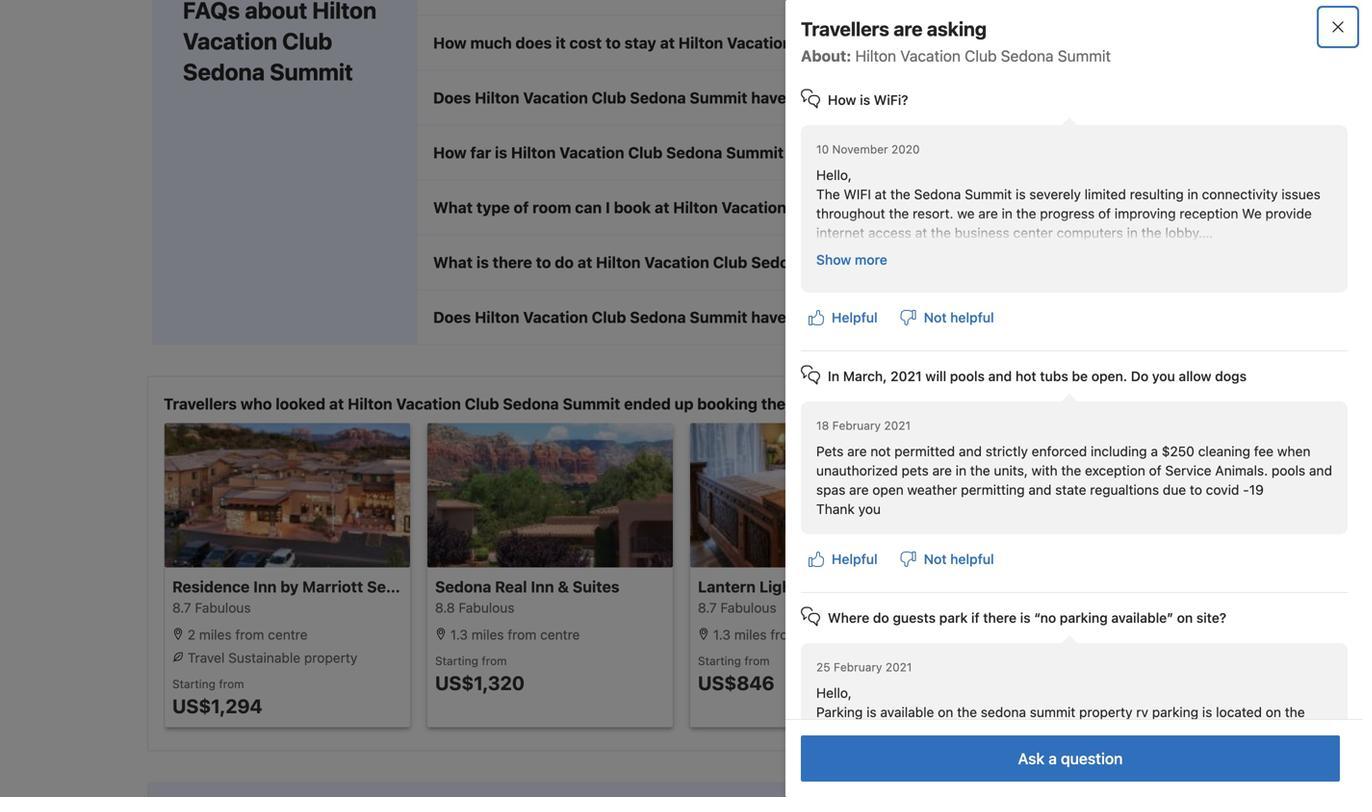 Task type: vqa. For each thing, say whether or not it's contained in the screenshot.
top more
yes



Task type: locate. For each thing, give the bounding box(es) containing it.
1 thank from the top
[[817, 244, 855, 260]]

on
[[1177, 610, 1193, 626], [938, 704, 954, 720], [1266, 704, 1282, 720]]

is left located
[[1203, 704, 1213, 720]]

- up where
[[828, 578, 836, 596]]

good
[[1005, 600, 1037, 616]]

2 vertical spatial you
[[859, 743, 881, 759]]

harmony house homestay 8 very good
[[961, 578, 1160, 616]]

is
[[860, 92, 871, 108], [1016, 186, 1026, 202], [1020, 610, 1031, 626], [867, 704, 877, 720], [1203, 704, 1213, 720]]

hot
[[1016, 368, 1037, 384]]

1 1.3 from the left
[[450, 627, 468, 643]]

1 vertical spatial not helpful
[[924, 551, 994, 567]]

2 vertical spatial thank
[[817, 743, 855, 759]]

1 vertical spatial property
[[1079, 704, 1133, 720]]

more
[[855, 252, 888, 268], [1168, 394, 1200, 410]]

0 vertical spatial not helpful
[[924, 310, 994, 325]]

ask a question
[[1018, 750, 1123, 768]]

1 inn from the left
[[253, 578, 277, 596]]

starting
[[435, 654, 479, 668], [698, 654, 741, 668], [172, 677, 216, 691]]

1 horizontal spatial parking
[[1152, 704, 1199, 720]]

in up weather
[[956, 463, 967, 479]]

2021 left will
[[891, 368, 922, 384]]

1 horizontal spatial more
[[1168, 394, 1200, 410]]

from inside starting from us$1,294
[[219, 677, 244, 691]]

sedona inside travellers are asking about: hilton vacation club sedona summit
[[1001, 47, 1054, 65]]

progress
[[1040, 206, 1095, 221]]

1 hello, from the top
[[817, 167, 852, 183]]

0 vertical spatial show
[[817, 252, 852, 268]]

hello, up the the
[[817, 167, 852, 183]]

0 vertical spatial property
[[304, 650, 358, 666]]

1 vertical spatial helpful button
[[801, 542, 886, 577]]

miles right 2 in the left bottom of the page
[[199, 627, 232, 643]]

of left service
[[1149, 463, 1162, 479]]

at right wifi
[[875, 186, 887, 202]]

be
[[1072, 368, 1088, 384]]

1 vertical spatial you
[[859, 501, 881, 517]]

to inside hello, parking is available on the sedona summit property rv parking is located on the street next to the resort thank you
[[887, 724, 899, 740]]

hilton
[[312, 0, 377, 23], [856, 47, 897, 65], [348, 395, 393, 413]]

hilton right about
[[312, 0, 377, 23]]

inn left by
[[253, 578, 277, 596]]

2 centre from the left
[[540, 627, 580, 643]]

1 horizontal spatial to
[[1190, 482, 1203, 498]]

8.7 fabulous inside lantern light inn - romantic getaway 8.7 fabulous
[[698, 600, 777, 616]]

real
[[495, 578, 527, 596]]

miles down 8.8 fabulous
[[472, 627, 504, 643]]

starting inside starting from us$846
[[698, 654, 741, 668]]

vacation for asking
[[901, 47, 961, 65]]

is left "no
[[1020, 610, 1031, 626]]

0 vertical spatial hello,
[[817, 167, 852, 183]]

from up us$846
[[745, 654, 770, 668]]

2 thank from the top
[[817, 501, 855, 517]]

0 horizontal spatial at
[[329, 395, 344, 413]]

1 vertical spatial thank
[[817, 501, 855, 517]]

and down when
[[1309, 463, 1333, 479]]

allow
[[1179, 368, 1212, 384]]

centre up "travel sustainable property"
[[268, 627, 308, 643]]

miles up starting from us$846 at the bottom right
[[734, 627, 767, 643]]

not helpful up getaway
[[924, 551, 994, 567]]

0 horizontal spatial property
[[304, 650, 358, 666]]

vacation for looked
[[396, 395, 461, 413]]

about:
[[801, 47, 852, 65]]

club inside travellers are asking about: hilton vacation club sedona summit
[[965, 47, 997, 65]]

we
[[957, 206, 975, 221]]

0 horizontal spatial club
[[282, 27, 332, 54]]

1 horizontal spatial -
[[1243, 482, 1250, 498]]

parking right rv
[[1152, 704, 1199, 720]]

2 horizontal spatial inn
[[801, 578, 825, 596]]

2021
[[891, 368, 922, 384], [884, 419, 911, 432], [886, 661, 912, 674]]

at down resort.
[[915, 225, 927, 241]]

0 horizontal spatial to
[[887, 724, 899, 740]]

0 vertical spatial more
[[855, 252, 888, 268]]

3 thank from the top
[[817, 743, 855, 759]]

travellers up the about:
[[801, 17, 890, 40]]

lantern
[[698, 578, 756, 596]]

-
[[1243, 482, 1250, 498], [828, 578, 836, 596]]

not helpful button up will
[[893, 300, 1002, 335]]

1 vertical spatial at
[[915, 225, 927, 241]]

1 vertical spatial helpful
[[832, 551, 878, 567]]

helpful down business
[[951, 310, 994, 325]]

2 not from the top
[[924, 551, 947, 567]]

residence
[[172, 578, 250, 596]]

are inside hello, the wifi at the sedona summit   is severely limited resulting in connectivity issues throughout the resort. we are in the progress of improving reception  we provide internet access at the business center computers in the lobby. thank you show more
[[979, 206, 998, 221]]

1 horizontal spatial inn
[[531, 578, 554, 596]]

property right sustainable
[[304, 650, 358, 666]]

more down access
[[855, 252, 888, 268]]

travellers are asking dialog
[[755, 0, 1363, 797]]

pools right will
[[950, 368, 985, 384]]

1 horizontal spatial at
[[875, 186, 887, 202]]

1 vertical spatial show
[[1130, 394, 1164, 410]]

1 helpful button from the top
[[801, 300, 886, 335]]

travel sustainable property
[[184, 650, 358, 666]]

more inside hello, the wifi at the sedona summit   is severely limited resulting in connectivity issues throughout the resort. we are in the progress of improving reception  we provide internet access at the business center computers in the lobby. thank you show more
[[855, 252, 888, 268]]

thank
[[817, 244, 855, 260], [817, 501, 855, 517], [817, 743, 855, 759]]

0 vertical spatial not helpful button
[[893, 300, 1002, 335]]

1 horizontal spatial 1.3 miles from centre
[[710, 627, 843, 643]]

from down "no
[[1036, 627, 1064, 643]]

parking inside hello, parking is available on the sedona summit property rv parking is located on the street next to the resort thank you
[[1152, 704, 1199, 720]]

located
[[1216, 704, 1262, 720]]

the
[[817, 186, 840, 202]]

property left rv
[[1079, 704, 1133, 720]]

1 not helpful from the top
[[924, 310, 994, 325]]

from inside "starting from us$1,320"
[[482, 654, 507, 668]]

summit
[[1030, 704, 1076, 720]]

not helpful
[[924, 310, 994, 325], [924, 551, 994, 567]]

you down next
[[859, 743, 881, 759]]

homestay
[[1084, 578, 1160, 596]]

1 helpful from the top
[[951, 310, 994, 325]]

to down service
[[1190, 482, 1203, 498]]

february right 25
[[834, 661, 882, 674]]

up
[[675, 395, 694, 413]]

resort.
[[913, 206, 954, 221]]

1 horizontal spatial 8.7 fabulous
[[698, 600, 777, 616]]

1 vertical spatial of
[[1149, 463, 1162, 479]]

starting for us$1,294
[[172, 677, 216, 691]]

2 1.3 from the left
[[713, 627, 731, 643]]

0 horizontal spatial parking
[[1060, 610, 1108, 626]]

0 horizontal spatial more
[[855, 252, 888, 268]]

2021 up available
[[886, 661, 912, 674]]

sedona
[[1001, 47, 1054, 65], [183, 58, 265, 85], [914, 186, 961, 202], [503, 395, 559, 413], [367, 578, 423, 596], [435, 578, 491, 596]]

state
[[1056, 482, 1087, 498]]

you down the open
[[859, 501, 881, 517]]

1 vertical spatial hello,
[[817, 685, 852, 701]]

parking right "no
[[1060, 610, 1108, 626]]

wifi
[[844, 186, 871, 202]]

1 horizontal spatial of
[[1149, 463, 1162, 479]]

1 horizontal spatial travellers
[[801, 17, 890, 40]]

are up business
[[979, 206, 998, 221]]

thank inside hello, parking is available on the sedona summit property rv parking is located on the street next to the resort thank you
[[817, 743, 855, 759]]

0 horizontal spatial inn
[[253, 578, 277, 596]]

2 helpful from the top
[[951, 551, 994, 567]]

0 vertical spatial -
[[1243, 482, 1250, 498]]

2 vertical spatial at
[[329, 395, 344, 413]]

1 vertical spatial a
[[1049, 750, 1057, 768]]

there
[[983, 610, 1017, 626]]

2 inn from the left
[[531, 578, 554, 596]]

if
[[972, 610, 980, 626]]

2 8.7 fabulous from the left
[[698, 600, 777, 616]]

travellers left who
[[164, 395, 237, 413]]

hilton up how is wifi?
[[856, 47, 897, 65]]

you right do
[[1152, 368, 1176, 384]]

romantic
[[839, 578, 910, 596]]

2 helpful from the top
[[832, 551, 878, 567]]

centre
[[268, 627, 308, 643], [540, 627, 580, 643], [803, 627, 843, 643], [1068, 627, 1108, 643]]

2021 for 18 february 2021
[[884, 419, 911, 432]]

18
[[817, 419, 829, 432]]

1 horizontal spatial pools
[[1272, 463, 1306, 479]]

hello, inside hello, parking is available on the sedona summit property rv parking is located on the street next to the resort thank you
[[817, 685, 852, 701]]

hello, the wifi at the sedona summit   is severely limited resulting in connectivity issues throughout the resort. we are in the progress of improving reception  we provide internet access at the business center computers in the lobby. thank you show more
[[817, 167, 1321, 268]]

1 8.7 fabulous from the left
[[172, 600, 251, 616]]

not helpful up will
[[924, 310, 994, 325]]

at right looked
[[329, 395, 344, 413]]

0 vertical spatial helpful
[[832, 310, 878, 325]]

to right next
[[887, 724, 899, 740]]

starting up "us$1,320"
[[435, 654, 479, 668]]

ended
[[624, 395, 671, 413]]

1 helpful from the top
[[832, 310, 878, 325]]

0 vertical spatial helpful button
[[801, 300, 886, 335]]

miles for lantern
[[734, 627, 767, 643]]

helpful up harmony
[[951, 551, 994, 567]]

accordion control element
[[417, 0, 1211, 345]]

3 miles from the left
[[734, 627, 767, 643]]

connectivity
[[1202, 186, 1278, 202]]

0 horizontal spatial 8.7 fabulous
[[172, 600, 251, 616]]

from up us$1,294
[[219, 677, 244, 691]]

starting from us$1,320
[[435, 654, 525, 694]]

thank down internet
[[817, 244, 855, 260]]

sedona
[[981, 704, 1026, 720]]

1 centre from the left
[[268, 627, 308, 643]]

1 vertical spatial not helpful button
[[893, 542, 1002, 577]]

not for 2021
[[924, 551, 947, 567]]

do
[[1131, 368, 1149, 384]]

2021 up "not"
[[884, 419, 911, 432]]

starting inside starting from us$1,294
[[172, 677, 216, 691]]

0 vertical spatial to
[[1190, 482, 1203, 498]]

2 helpful button from the top
[[801, 542, 886, 577]]

vacation inside faqs about hilton vacation club sedona summit
[[183, 27, 277, 54]]

1 vertical spatial parking
[[1152, 704, 1199, 720]]

travellers who looked at hilton vacation club sedona summit ended up booking these properties
[[164, 395, 885, 413]]

looked
[[276, 395, 326, 413]]

starting down travel
[[172, 677, 216, 691]]

thank down spas
[[817, 501, 855, 517]]

not up will
[[924, 310, 947, 325]]

1 horizontal spatial a
[[1151, 443, 1158, 459]]

- down animals.
[[1243, 482, 1250, 498]]

vacation inside travellers are asking about: hilton vacation club sedona summit
[[901, 47, 961, 65]]

0 vertical spatial not
[[924, 310, 947, 325]]

1 not helpful button from the top
[[893, 300, 1002, 335]]

1 1.3 miles from centre from the left
[[447, 627, 580, 643]]

1.3 miles from centre down sedona real inn & suites 8.8 fabulous
[[447, 627, 580, 643]]

pools inside "pets are not permitted and strictly enforced including a $250 cleaning fee when unauthorized pets are in the units, with the exception of service animals. pools and spas are open weather permitting and state regualtions due to covid -19 thank you"
[[1272, 463, 1306, 479]]

19
[[1250, 482, 1264, 498]]

0 vertical spatial of
[[1099, 206, 1111, 221]]

1.3
[[450, 627, 468, 643], [713, 627, 731, 643]]

hilton right looked
[[348, 395, 393, 413]]

lobby.
[[1165, 225, 1203, 241]]

summit inside travellers are asking about: hilton vacation club sedona summit
[[1058, 47, 1111, 65]]

helpful for 2021
[[951, 551, 994, 567]]

not for wifi?
[[924, 310, 947, 325]]

1 vertical spatial 2021
[[884, 419, 911, 432]]

you
[[1152, 368, 1176, 384], [859, 501, 881, 517], [859, 743, 881, 759]]

2 horizontal spatial vacation
[[901, 47, 961, 65]]

of
[[1099, 206, 1111, 221], [1149, 463, 1162, 479]]

of down limited
[[1099, 206, 1111, 221]]

0 vertical spatial parking
[[1060, 610, 1108, 626]]

0 vertical spatial helpful
[[951, 310, 994, 325]]

1 vertical spatial february
[[834, 661, 882, 674]]

1 not from the top
[[924, 310, 947, 325]]

not up getaway
[[924, 551, 947, 567]]

more down allow
[[1168, 394, 1200, 410]]

guests
[[893, 610, 936, 626]]

not
[[924, 310, 947, 325], [924, 551, 947, 567]]

0 horizontal spatial 1.3
[[450, 627, 468, 643]]

sedona inside sedona real inn & suites 8.8 fabulous
[[435, 578, 491, 596]]

0 vertical spatial hilton
[[312, 0, 377, 23]]

2 horizontal spatial at
[[915, 225, 927, 241]]

1.3 miles from centre down light
[[710, 627, 843, 643]]

0 vertical spatial thank
[[817, 244, 855, 260]]

1 vertical spatial travellers
[[164, 395, 237, 413]]

helpful down show more button
[[832, 310, 878, 325]]

2 horizontal spatial club
[[965, 47, 997, 65]]

inn left &
[[531, 578, 554, 596]]

1 horizontal spatial on
[[1177, 610, 1193, 626]]

1 vertical spatial helpful
[[951, 551, 994, 567]]

helpful button for in
[[801, 542, 886, 577]]

1 horizontal spatial 1.3
[[713, 627, 731, 643]]

0 vertical spatial a
[[1151, 443, 1158, 459]]

2 miles from the left
[[472, 627, 504, 643]]

are left asking
[[894, 17, 923, 40]]

0 horizontal spatial 1.3 miles from centre
[[447, 627, 580, 643]]

thank down "street"
[[817, 743, 855, 759]]

on up resort
[[938, 704, 954, 720]]

1 vertical spatial hilton
[[856, 47, 897, 65]]

pools down when
[[1272, 463, 1306, 479]]

1 horizontal spatial property
[[1079, 704, 1133, 720]]

due
[[1163, 482, 1186, 498]]

regualtions
[[1090, 482, 1159, 498]]

not
[[871, 443, 891, 459]]

not helpful button for wifi?
[[893, 300, 1002, 335]]

1 horizontal spatial vacation
[[396, 395, 461, 413]]

about
[[245, 0, 307, 23]]

next
[[856, 724, 883, 740]]

3 centre from the left
[[803, 627, 843, 643]]

club for asking
[[965, 47, 997, 65]]

from up "us$1,320"
[[482, 654, 507, 668]]

0 horizontal spatial show
[[817, 252, 852, 268]]

february for hello,
[[834, 661, 882, 674]]

0 horizontal spatial starting
[[172, 677, 216, 691]]

show down do
[[1130, 394, 1164, 410]]

2 1.3 miles from centre from the left
[[710, 627, 843, 643]]

pets
[[817, 443, 844, 459]]

is left severely
[[1016, 186, 1026, 202]]

helpful button down show more button
[[801, 300, 886, 335]]

centre down where
[[803, 627, 843, 643]]

0 horizontal spatial -
[[828, 578, 836, 596]]

in inside "pets are not permitted and strictly enforced including a $250 cleaning fee when unauthorized pets are in the units, with the exception of service animals. pools and spas are open weather permitting and state regualtions due to covid -19 thank you"
[[956, 463, 967, 479]]

show
[[817, 252, 852, 268], [1130, 394, 1164, 410]]

fee
[[1254, 443, 1274, 459]]

1 vertical spatial -
[[828, 578, 836, 596]]

hilton inside travellers are asking about: hilton vacation club sedona summit
[[856, 47, 897, 65]]

show down internet
[[817, 252, 852, 268]]

summit inside hello, the wifi at the sedona summit   is severely limited resulting in connectivity issues throughout the resort. we are in the progress of improving reception  we provide internet access at the business center computers in the lobby. thank you show more
[[965, 186, 1012, 202]]

0 vertical spatial pools
[[950, 368, 985, 384]]

vacation
[[183, 27, 277, 54], [901, 47, 961, 65], [396, 395, 461, 413]]

suites
[[573, 578, 620, 596]]

residence inn by marriott sedona 8.7 fabulous
[[172, 578, 423, 616]]

show more link
[[1130, 392, 1200, 415]]

1 miles from the left
[[199, 627, 232, 643]]

show inside hello, the wifi at the sedona summit   is severely limited resulting in connectivity issues throughout the resort. we are in the progress of improving reception  we provide internet access at the business center computers in the lobby. thank you show more
[[817, 252, 852, 268]]

2 hello, from the top
[[817, 685, 852, 701]]

hello, inside hello, the wifi at the sedona summit   is severely limited resulting in connectivity issues throughout the resort. we are in the progress of improving reception  we provide internet access at the business center computers in the lobby. thank you show more
[[817, 167, 852, 183]]

4 centre from the left
[[1068, 627, 1108, 643]]

a left $250
[[1151, 443, 1158, 459]]

1 horizontal spatial starting
[[435, 654, 479, 668]]

inn right light
[[801, 578, 825, 596]]

2 horizontal spatial starting
[[698, 654, 741, 668]]

sedona inside hello, the wifi at the sedona summit   is severely limited resulting in connectivity issues throughout the resort. we are in the progress of improving reception  we provide internet access at the business center computers in the lobby. thank you show more
[[914, 186, 961, 202]]

8.7 fabulous inside "residence inn by marriott sedona 8.7 fabulous"
[[172, 600, 251, 616]]

1 horizontal spatial club
[[465, 395, 499, 413]]

centre down &
[[540, 627, 580, 643]]

parking
[[817, 704, 863, 720]]

a right ask
[[1049, 750, 1057, 768]]

8.7 fabulous down residence
[[172, 600, 251, 616]]

25 february 2021
[[817, 661, 912, 674]]

0 horizontal spatial a
[[1049, 750, 1057, 768]]

miles down where do guests park if there is "no parking available" on site?
[[999, 627, 1032, 643]]

centre down harmony house homestay 8 very good
[[1068, 627, 1108, 643]]

parking
[[1060, 610, 1108, 626], [1152, 704, 1199, 720]]

inn inside lantern light inn - romantic getaway 8.7 fabulous
[[801, 578, 825, 596]]

and left hot
[[988, 368, 1012, 384]]

provide
[[1266, 206, 1312, 221]]

starting for us$1,320
[[435, 654, 479, 668]]

1 vertical spatial not
[[924, 551, 947, 567]]

is right 'how'
[[860, 92, 871, 108]]

helpful button up lantern light inn - romantic getaway 8.7 fabulous
[[801, 542, 886, 577]]

february down "properties"
[[833, 419, 881, 432]]

light
[[760, 578, 798, 596]]

park
[[940, 610, 968, 626]]

travellers inside travellers are asking about: hilton vacation club sedona summit
[[801, 17, 890, 40]]

1.3 up starting from us$846 at the bottom right
[[713, 627, 731, 643]]

inn for us$1,320
[[531, 578, 554, 596]]

property inside hello, parking is available on the sedona summit property rv parking is located on the street next to the resort thank you
[[1079, 704, 1133, 720]]

2 not helpful button from the top
[[893, 542, 1002, 577]]

the
[[891, 186, 911, 202], [889, 206, 909, 221], [1016, 206, 1037, 221], [931, 225, 951, 241], [1142, 225, 1162, 241], [970, 463, 991, 479], [1062, 463, 1082, 479], [957, 704, 977, 720], [1285, 704, 1305, 720], [903, 724, 923, 740]]

of inside "pets are not permitted and strictly enforced including a $250 cleaning fee when unauthorized pets are in the units, with the exception of service animals. pools and spas are open weather permitting and state regualtions due to covid -19 thank you"
[[1149, 463, 1162, 479]]

0 vertical spatial at
[[875, 186, 887, 202]]

region
[[148, 423, 1215, 735]]

sedona inside faqs about hilton vacation club sedona summit
[[183, 58, 265, 85]]

2 vertical spatial hilton
[[348, 395, 393, 413]]

reception
[[1180, 206, 1239, 221]]

0 horizontal spatial travellers
[[164, 395, 237, 413]]

0 horizontal spatial vacation
[[183, 27, 277, 54]]

not helpful button up getaway
[[893, 542, 1002, 577]]

on right located
[[1266, 704, 1282, 720]]

show more button
[[809, 243, 895, 277]]

club
[[282, 27, 332, 54], [965, 47, 997, 65], [465, 395, 499, 413]]

on left site? on the bottom right of the page
[[1177, 610, 1193, 626]]

2 not helpful from the top
[[924, 551, 994, 567]]

2 vertical spatial 2021
[[886, 661, 912, 674]]

inn inside sedona real inn & suites 8.8 fabulous
[[531, 578, 554, 596]]

0 vertical spatial travellers
[[801, 17, 890, 40]]

site?
[[1197, 610, 1227, 626]]

1.3 down 8.8 fabulous
[[450, 627, 468, 643]]

hilton for asking
[[856, 47, 897, 65]]

a inside button
[[1049, 750, 1057, 768]]

starting inside "starting from us$1,320"
[[435, 654, 479, 668]]

from inside starting from us$846
[[745, 654, 770, 668]]

are down unauthorized
[[849, 482, 869, 498]]

in
[[828, 368, 840, 384]]

hello, up parking
[[817, 685, 852, 701]]

1 vertical spatial to
[[887, 724, 899, 740]]

3 inn from the left
[[801, 578, 825, 596]]

starting up us$846
[[698, 654, 741, 668]]

0 horizontal spatial of
[[1099, 206, 1111, 221]]

0 vertical spatial 2021
[[891, 368, 922, 384]]

these
[[761, 395, 803, 413]]

1.3 for us$1,320
[[450, 627, 468, 643]]

us$846
[[698, 671, 775, 694]]

8.7 fabulous down lantern
[[698, 600, 777, 616]]

starting for us$846
[[698, 654, 741, 668]]

helpful up romantic
[[832, 551, 878, 567]]

not helpful button for 2021
[[893, 542, 1002, 577]]

is inside hello, the wifi at the sedona summit   is severely limited resulting in connectivity issues throughout the resort. we are in the progress of improving reception  we provide internet access at the business center computers in the lobby. thank you show more
[[1016, 186, 1026, 202]]

faqs
[[183, 0, 240, 23]]

of inside hello, the wifi at the sedona summit   is severely limited resulting in connectivity issues throughout the resort. we are in the progress of improving reception  we provide internet access at the business center computers in the lobby. thank you show more
[[1099, 206, 1111, 221]]

0 vertical spatial february
[[833, 419, 881, 432]]

1 vertical spatial pools
[[1272, 463, 1306, 479]]



Task type: describe. For each thing, give the bounding box(es) containing it.
resulting
[[1130, 186, 1184, 202]]

where
[[828, 610, 870, 626]]

march,
[[843, 368, 887, 384]]

permitted
[[895, 443, 955, 459]]

sedona inside "residence inn by marriott sedona 8.7 fabulous"
[[367, 578, 423, 596]]

8.8 fabulous
[[435, 600, 515, 616]]

computers
[[1057, 225, 1124, 241]]

show more
[[1130, 394, 1200, 410]]

house
[[1033, 578, 1081, 596]]

helpful button for how
[[801, 300, 886, 335]]

2021 for in march, 2021 will pools and hot tubs be open. do you allow dogs
[[891, 368, 922, 384]]

thank inside "pets are not permitted and strictly enforced including a $250 cleaning fee when unauthorized pets are in the units, with the exception of service animals. pools and spas are open weather permitting and state regualtions due to covid -19 thank you"
[[817, 501, 855, 517]]

harmony
[[961, 578, 1029, 596]]

1.3 miles from centre for us$1,320
[[447, 627, 580, 643]]

hilton for looked
[[348, 395, 393, 413]]

at for travellers who looked at hilton vacation club sedona summit ended up booking these properties
[[329, 395, 344, 413]]

2
[[188, 627, 196, 643]]

miles for residence
[[199, 627, 232, 643]]

enforced
[[1032, 443, 1087, 459]]

from down sedona real inn & suites 8.8 fabulous
[[508, 627, 537, 643]]

&
[[558, 578, 569, 596]]

february for pets
[[833, 419, 881, 432]]

region containing us$1,320
[[148, 423, 1215, 735]]

with
[[1032, 463, 1058, 479]]

of for exception
[[1149, 463, 1162, 479]]

travellers for who
[[164, 395, 237, 413]]

2020
[[892, 143, 920, 156]]

1.3 miles from centre for us$846
[[710, 627, 843, 643]]

starting from us$846
[[698, 654, 775, 694]]

including
[[1091, 443, 1147, 459]]

issues
[[1282, 186, 1321, 202]]

are inside travellers are asking about: hilton vacation club sedona summit
[[894, 17, 923, 40]]

helpful for march,
[[832, 551, 878, 567]]

1.3 for us$846
[[713, 627, 731, 643]]

1 horizontal spatial show
[[1130, 394, 1164, 410]]

helpful for wifi?
[[951, 310, 994, 325]]

"no
[[1034, 610, 1057, 626]]

- inside lantern light inn - romantic getaway 8.7 fabulous
[[828, 578, 836, 596]]

limited
[[1085, 186, 1126, 202]]

booking
[[697, 395, 758, 413]]

when
[[1278, 443, 1311, 459]]

where do guests park if there is "no parking available" on site?
[[828, 610, 1227, 626]]

property inside region
[[304, 650, 358, 666]]

cleaning
[[1199, 443, 1251, 459]]

unauthorized
[[817, 463, 898, 479]]

4 miles from the left
[[999, 627, 1032, 643]]

helpful for is
[[832, 310, 878, 325]]

centre for marriott
[[268, 627, 308, 643]]

0 vertical spatial you
[[1152, 368, 1176, 384]]

who
[[241, 395, 272, 413]]

getaway
[[913, 578, 978, 596]]

us$1,320
[[435, 671, 525, 694]]

0.9 miles from centre
[[973, 627, 1108, 643]]

exception
[[1085, 463, 1146, 479]]

at for hello, the wifi at the sedona summit   is severely limited resulting in connectivity issues throughout the resort. we are in the progress of improving reception  we provide internet access at the business center computers in the lobby. thank you show more
[[875, 186, 887, 202]]

2021 for 25 february 2021
[[886, 661, 912, 674]]

hello, parking is available on the sedona summit property rv parking is located on the street next to the resort thank you
[[817, 685, 1305, 759]]

throughout
[[817, 206, 886, 221]]

us$1,294
[[172, 695, 263, 717]]

in up business
[[1002, 206, 1013, 221]]

not helpful for 2021
[[924, 551, 994, 567]]

0 horizontal spatial on
[[938, 704, 954, 720]]

we
[[1242, 206, 1262, 221]]

1 vertical spatial more
[[1168, 394, 1200, 410]]

hello, for the
[[817, 167, 852, 183]]

wifi?
[[874, 92, 909, 108]]

by
[[280, 578, 299, 596]]

strictly
[[986, 443, 1028, 459]]

rv
[[1137, 704, 1149, 720]]

a inside "pets are not permitted and strictly enforced including a $250 cleaning fee when unauthorized pets are in the units, with the exception of service animals. pools and spas are open weather permitting and state regualtions due to covid -19 thank you"
[[1151, 443, 1158, 459]]

inn inside "residence inn by marriott sedona 8.7 fabulous"
[[253, 578, 277, 596]]

business
[[955, 225, 1010, 241]]

sedona real inn & suites 8.8 fabulous
[[435, 578, 620, 616]]

from up sustainable
[[235, 627, 264, 643]]

and down with
[[1029, 482, 1052, 498]]

centre for -
[[803, 627, 843, 643]]

pets
[[902, 463, 929, 479]]

are up unauthorized
[[847, 443, 867, 459]]

not helpful for wifi?
[[924, 310, 994, 325]]

question
[[1061, 750, 1123, 768]]

- inside "pets are not permitted and strictly enforced including a $250 cleaning fee when unauthorized pets are in the units, with the exception of service animals. pools and spas are open weather permitting and state regualtions due to covid -19 thank you"
[[1243, 482, 1250, 498]]

hilton inside faqs about hilton vacation club sedona summit
[[312, 0, 377, 23]]

travellers for are
[[801, 17, 890, 40]]

faqs about hilton vacation club sedona summit
[[183, 0, 377, 85]]

club inside faqs about hilton vacation club sedona summit
[[282, 27, 332, 54]]

dogs
[[1215, 368, 1247, 384]]

8 very
[[961, 600, 1001, 616]]

how
[[828, 92, 857, 108]]

you inside hello, parking is available on the sedona summit property rv parking is located on the street next to the resort thank you
[[859, 743, 881, 759]]

units,
[[994, 463, 1028, 479]]

thank inside hello, the wifi at the sedona summit   is severely limited resulting in connectivity issues throughout the resort. we are in the progress of improving reception  we provide internet access at the business center computers in the lobby. thank you show more
[[817, 244, 855, 260]]

club for looked
[[465, 395, 499, 413]]

resort
[[927, 724, 964, 740]]

0 horizontal spatial pools
[[950, 368, 985, 384]]

summit inside faqs about hilton vacation club sedona summit
[[270, 58, 353, 85]]

access
[[868, 225, 912, 241]]

severely
[[1030, 186, 1081, 202]]

street
[[817, 724, 853, 740]]

lantern light inn - romantic getaway 8.7 fabulous
[[698, 578, 978, 616]]

of for progress
[[1099, 206, 1111, 221]]

2 horizontal spatial on
[[1266, 704, 1282, 720]]

$250
[[1162, 443, 1195, 459]]

you inside "pets are not permitted and strictly enforced including a $250 cleaning fee when unauthorized pets are in the units, with the exception of service animals. pools and spas are open weather permitting and state regualtions due to covid -19 thank you"
[[859, 501, 881, 517]]

pets are not permitted and strictly enforced including a $250 cleaning fee when unauthorized pets are in the units, with the exception of service animals. pools and spas are open weather permitting and state regualtions due to covid -19 thank you
[[817, 443, 1333, 517]]

do
[[873, 610, 889, 626]]

hello, for parking
[[817, 685, 852, 701]]

are up weather
[[933, 463, 952, 479]]

in march, 2021 will pools and hot tubs be open. do you allow dogs
[[828, 368, 1247, 384]]

internet
[[817, 225, 865, 241]]

10
[[817, 143, 829, 156]]

available"
[[1112, 610, 1174, 626]]

inn for us$846
[[801, 578, 825, 596]]

18 february 2021
[[817, 419, 911, 432]]

centre for &
[[540, 627, 580, 643]]

service
[[1166, 463, 1212, 479]]

will
[[926, 368, 947, 384]]

and left strictly
[[959, 443, 982, 459]]

how is wifi?
[[828, 92, 909, 108]]

tubs
[[1040, 368, 1069, 384]]

from down light
[[771, 627, 800, 643]]

available
[[881, 704, 934, 720]]

in up 'reception'
[[1188, 186, 1199, 202]]

ask
[[1018, 750, 1045, 768]]

miles for sedona
[[472, 627, 504, 643]]

is up next
[[867, 704, 877, 720]]

animals.
[[1216, 463, 1268, 479]]

in down 'improving'
[[1127, 225, 1138, 241]]

weather
[[907, 482, 957, 498]]

25
[[817, 661, 831, 674]]

to inside "pets are not permitted and strictly enforced including a $250 cleaning fee when unauthorized pets are in the units, with the exception of service animals. pools and spas are open weather permitting and state regualtions due to covid -19 thank you"
[[1190, 482, 1203, 498]]



